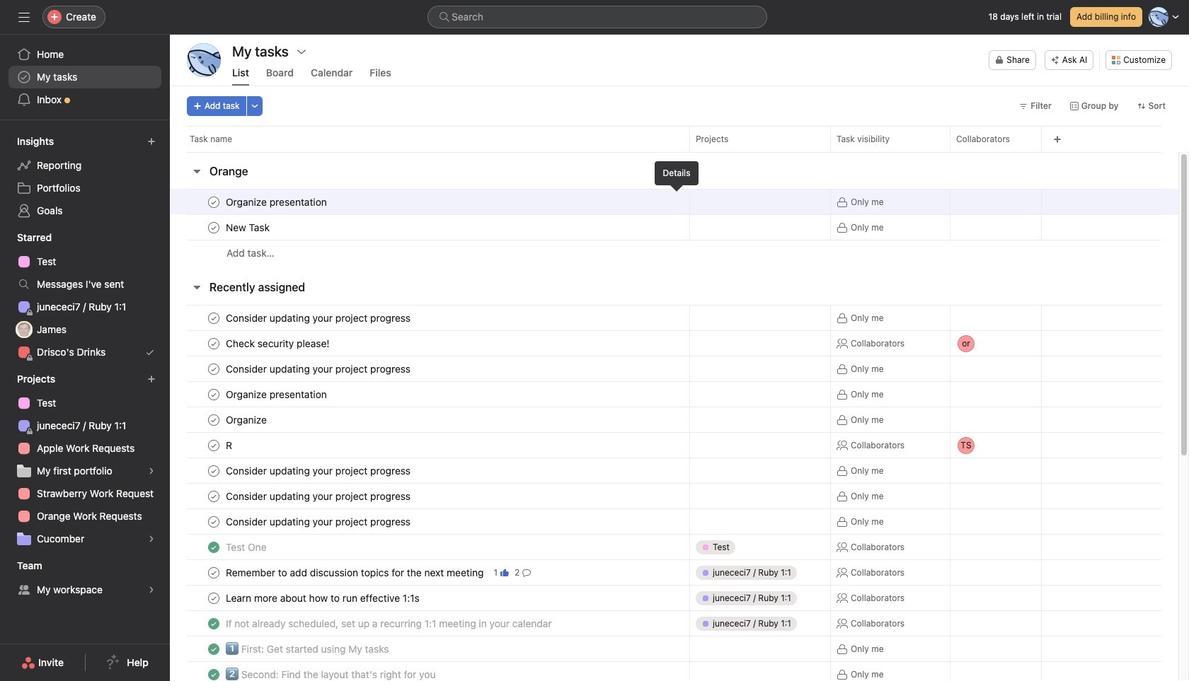 Task type: vqa. For each thing, say whether or not it's contained in the screenshot.
the bottom days
no



Task type: describe. For each thing, give the bounding box(es) containing it.
mark complete checkbox for the organize cell
[[205, 412, 222, 429]]

mark complete checkbox for 2nd organize presentation cell from the top of the page
[[205, 386, 222, 403]]

hide sidebar image
[[18, 11, 30, 23]]

7 mark complete checkbox from the top
[[205, 514, 222, 531]]

2 mark complete checkbox from the top
[[205, 310, 222, 327]]

learn more about how to run effective 1:1s cell
[[170, 586, 690, 612]]

mark complete image inside the organize cell
[[205, 412, 222, 429]]

5 mark complete checkbox from the top
[[205, 463, 222, 480]]

mark complete image for task name text field within r 'cell'
[[205, 437, 222, 454]]

3 linked projects for consider updating your project progress cell from the top
[[690, 458, 831, 484]]

task name text field for completed checkbox
[[223, 643, 393, 657]]

consider updating your project progress cell for 'linked projects for consider updating your project progress' cell for sixth mark complete icon from the bottom
[[170, 356, 690, 382]]

3 mark complete image from the top
[[205, 488, 222, 505]]

1 linked projects for consider updating your project progress cell from the top
[[690, 305, 831, 331]]

mark complete checkbox inside check security please! 'cell'
[[205, 335, 222, 352]]

1️⃣ first: get started using my tasks cell
[[170, 637, 690, 663]]

new project or portfolio image
[[147, 375, 156, 384]]

mark complete checkbox for organize presentation cell in the header orange tree grid
[[205, 194, 222, 211]]

r cell
[[170, 433, 690, 459]]

linked projects for r cell
[[690, 433, 831, 459]]

task name text field for mark complete checkbox related to 2nd organize presentation cell from the top of the page
[[223, 388, 331, 402]]

insights element
[[0, 129, 170, 225]]

add field image
[[1054, 135, 1062, 144]]

task name text field for completed option in the 2️⃣ second: find the layout that's right for you cell
[[223, 668, 440, 682]]

header recently assigned tree grid
[[170, 305, 1179, 682]]

mark complete image inside remember to add discussion topics for the next meeting cell
[[205, 565, 222, 582]]

linked projects for consider updating your project progress cell for fourth mark complete icon from the bottom of the the header recently assigned tree grid
[[690, 484, 831, 510]]

test one cell
[[170, 535, 690, 561]]

completed checkbox for the if not already scheduled, set up a recurring 1:1 meeting in your calendar cell
[[205, 616, 222, 633]]

new insights image
[[147, 137, 156, 146]]

task name text field for mark complete checkbox within the r 'cell'
[[223, 439, 239, 453]]

task name text field for fifth mark complete option from the bottom
[[223, 362, 415, 376]]

projects element
[[0, 367, 170, 554]]

if not already scheduled, set up a recurring 1:1 meeting in your calendar cell
[[170, 611, 690, 637]]

linked projects for 2️⃣ second: find the layout that's right for you cell
[[690, 662, 831, 682]]

linked projects for consider updating your project progress cell for sixth mark complete icon from the bottom
[[690, 356, 831, 382]]

1 mark complete image from the top
[[205, 361, 222, 378]]

mark complete image for task name text field inside the header orange tree grid
[[205, 194, 222, 211]]

mark complete image for task name text field corresponding to 4th mark complete option from the bottom
[[205, 463, 222, 480]]

mark complete checkbox inside "new task" cell
[[205, 219, 222, 236]]

task name text field for mark complete checkbox in the header orange tree grid
[[223, 195, 331, 209]]

linked projects for 1️⃣ first: get started using my tasks cell
[[690, 637, 831, 663]]

teams element
[[0, 554, 170, 605]]

linked projects for organize presentation cell
[[690, 382, 831, 408]]

consider updating your project progress cell for 'linked projects for consider updating your project progress' cell related to fourth mark complete icon from the bottom of the the header recently assigned tree grid
[[170, 484, 690, 510]]

2 organize presentation cell from the top
[[170, 382, 690, 408]]

task name text field for mark complete checkbox within learn more about how to run effective 1:1s cell
[[223, 592, 424, 606]]

more actions image
[[250, 102, 259, 110]]

task name text field for 4th mark complete option from the bottom
[[223, 464, 415, 478]]

2 comments image
[[523, 569, 531, 578]]

mark complete image for task name text field related to 7th mark complete option from the bottom of the page
[[205, 310, 222, 327]]



Task type: locate. For each thing, give the bounding box(es) containing it.
mark complete checkbox for learn more about how to run effective 1:1s cell
[[205, 590, 222, 607]]

completed checkbox right the 'see details, cucomber' image
[[205, 539, 222, 556]]

3 task name text field from the top
[[223, 413, 271, 427]]

5 task name text field from the top
[[223, 515, 415, 529]]

4 mark complete image from the top
[[205, 514, 222, 531]]

3 mark complete checkbox from the top
[[205, 335, 222, 352]]

task name text field inside header orange tree grid
[[223, 195, 331, 209]]

completed checkbox for the 2️⃣ second: find the layout that's right for you cell
[[205, 667, 222, 682]]

4 consider updating your project progress cell from the top
[[170, 484, 690, 510]]

2 completed image from the top
[[205, 616, 222, 633]]

task name text field for sixth mark complete option from the top
[[223, 490, 415, 504]]

mark complete image inside check security please! 'cell'
[[205, 335, 222, 352]]

check security please! cell
[[170, 331, 690, 357]]

add collaborators image
[[1021, 197, 1032, 208]]

5 linked projects for consider updating your project progress cell from the top
[[690, 509, 831, 535]]

3 mark complete image from the top
[[205, 310, 222, 327]]

linked projects for new task cell
[[690, 215, 831, 241]]

5 consider updating your project progress cell from the top
[[170, 509, 690, 535]]

2 vertical spatial completed image
[[205, 641, 222, 658]]

list box
[[428, 6, 768, 28]]

0 vertical spatial organize presentation cell
[[170, 189, 690, 215]]

task name text field for mark complete option in remember to add discussion topics for the next meeting cell
[[223, 566, 488, 580]]

organize presentation cell
[[170, 189, 690, 215], [170, 382, 690, 408]]

new task cell
[[170, 215, 690, 241]]

move tasks between sections image
[[647, 198, 656, 206]]

mark complete checkbox inside learn more about how to run effective 1:1s cell
[[205, 590, 222, 607]]

completed image for 1️⃣ first: get started using my tasks cell
[[205, 641, 222, 658]]

4 mark complete checkbox from the top
[[205, 437, 222, 454]]

task name text field inside the 2️⃣ second: find the layout that's right for you cell
[[223, 668, 440, 682]]

see details, cucomber image
[[147, 535, 156, 544]]

mark complete image for mark complete checkbox related to 2nd organize presentation cell from the top of the page task name text field
[[205, 386, 222, 403]]

10 task name text field from the top
[[223, 668, 440, 682]]

6 mark complete checkbox from the top
[[205, 488, 222, 505]]

details image
[[673, 198, 681, 206]]

0 vertical spatial completed image
[[205, 539, 222, 556]]

4 task name text field from the top
[[223, 388, 331, 402]]

3 completed checkbox from the top
[[205, 667, 222, 682]]

1 mark complete checkbox from the top
[[205, 194, 222, 211]]

task name text field inside learn more about how to run effective 1:1s cell
[[223, 592, 424, 606]]

consider updating your project progress cell for first 'linked projects for consider updating your project progress' cell from the top of the the header recently assigned tree grid
[[170, 305, 690, 331]]

completed image for test one cell
[[205, 539, 222, 556]]

3 task name text field from the top
[[223, 337, 334, 351]]

2 completed checkbox from the top
[[205, 616, 222, 633]]

7 task name text field from the top
[[223, 643, 393, 657]]

mark complete checkbox for r 'cell'
[[205, 437, 222, 454]]

completed checkbox up completed checkbox
[[205, 616, 222, 633]]

linked projects for organize cell
[[690, 407, 831, 433]]

task name text field for mark complete option within "new task" cell
[[223, 221, 274, 235]]

task name text field for 2nd mark complete option from the bottom
[[223, 515, 415, 529]]

8 mark complete checkbox from the top
[[205, 565, 222, 582]]

1 mark complete checkbox from the top
[[205, 219, 222, 236]]

7 mark complete image from the top
[[205, 463, 222, 480]]

5 mark complete checkbox from the top
[[205, 590, 222, 607]]

header orange tree grid
[[170, 189, 1179, 266]]

3 completed image from the top
[[205, 641, 222, 658]]

starred element
[[0, 225, 170, 367]]

2 consider updating your project progress cell from the top
[[170, 356, 690, 382]]

collapse task list for this group image
[[191, 282, 203, 293]]

completed checkbox for test one cell
[[205, 539, 222, 556]]

mark complete checkbox inside remember to add discussion topics for the next meeting cell
[[205, 565, 222, 582]]

1 organize presentation cell from the top
[[170, 189, 690, 215]]

2 mark complete image from the top
[[205, 219, 222, 236]]

consider updating your project progress cell
[[170, 305, 690, 331], [170, 356, 690, 382], [170, 458, 690, 484], [170, 484, 690, 510], [170, 509, 690, 535]]

task name text field for 7th mark complete option from the bottom of the page
[[223, 311, 415, 325]]

task name text field for completed option within the test one cell
[[223, 541, 271, 555]]

mark complete checkbox inside r 'cell'
[[205, 437, 222, 454]]

linked projects for check security please! cell
[[690, 331, 831, 357]]

mark complete checkbox inside the organize cell
[[205, 412, 222, 429]]

linked projects for consider updating your project progress cell
[[690, 305, 831, 331], [690, 356, 831, 382], [690, 458, 831, 484], [690, 484, 831, 510], [690, 509, 831, 535]]

task name text field for mark complete option in check security please! 'cell'
[[223, 337, 334, 351]]

mark complete image inside "new task" cell
[[205, 219, 222, 236]]

2 vertical spatial completed checkbox
[[205, 667, 222, 682]]

1 consider updating your project progress cell from the top
[[170, 305, 690, 331]]

4 linked projects for consider updating your project progress cell from the top
[[690, 484, 831, 510]]

Completed checkbox
[[205, 641, 222, 658]]

completed image inside the if not already scheduled, set up a recurring 1:1 meeting in your calendar cell
[[205, 616, 222, 633]]

1 like. you liked this task image
[[501, 569, 509, 578]]

Completed checkbox
[[205, 539, 222, 556], [205, 616, 222, 633], [205, 667, 222, 682]]

completed image inside 1️⃣ first: get started using my tasks cell
[[205, 641, 222, 658]]

9 task name text field from the top
[[223, 617, 556, 631]]

Mark complete checkbox
[[205, 194, 222, 211], [205, 386, 222, 403], [205, 412, 222, 429], [205, 437, 222, 454], [205, 590, 222, 607]]

1 completed image from the top
[[205, 539, 222, 556]]

task name text field inside check security please! 'cell'
[[223, 337, 334, 351]]

task name text field inside "new task" cell
[[223, 221, 274, 235]]

task name text field inside test one cell
[[223, 541, 271, 555]]

1 task name text field from the top
[[223, 221, 274, 235]]

Task name text field
[[223, 221, 274, 235], [223, 362, 415, 376], [223, 413, 271, 427], [223, 490, 415, 504], [223, 515, 415, 529], [223, 592, 424, 606], [223, 643, 393, 657]]

task name text field inside r 'cell'
[[223, 439, 239, 453]]

task name text field inside remember to add discussion topics for the next meeting cell
[[223, 566, 488, 580]]

task name text field inside the organize cell
[[223, 413, 271, 427]]

1 mark complete image from the top
[[205, 194, 222, 211]]

5 task name text field from the top
[[223, 439, 239, 453]]

see details, my first portfolio image
[[147, 467, 156, 476]]

completed image right the 'see details, cucomber' image
[[205, 539, 222, 556]]

4 mark complete image from the top
[[205, 335, 222, 352]]

2 linked projects for consider updating your project progress cell from the top
[[690, 356, 831, 382]]

2️⃣ second: find the layout that's right for you cell
[[170, 662, 690, 682]]

8 task name text field from the top
[[223, 566, 488, 580]]

0 vertical spatial completed checkbox
[[205, 539, 222, 556]]

completed image up completed image
[[205, 641, 222, 658]]

mark complete image for task name text field within the check security please! 'cell'
[[205, 335, 222, 352]]

show options image
[[296, 46, 307, 57]]

mark complete image
[[205, 194, 222, 211], [205, 219, 222, 236], [205, 310, 222, 327], [205, 335, 222, 352], [205, 386, 222, 403], [205, 437, 222, 454], [205, 463, 222, 480]]

6 task name text field from the top
[[223, 464, 415, 478]]

5 mark complete image from the top
[[205, 386, 222, 403]]

completed image
[[205, 539, 222, 556], [205, 616, 222, 633], [205, 641, 222, 658]]

completed checkbox down completed checkbox
[[205, 667, 222, 682]]

1 vertical spatial completed checkbox
[[205, 616, 222, 633]]

mark complete image
[[205, 361, 222, 378], [205, 412, 222, 429], [205, 488, 222, 505], [205, 514, 222, 531], [205, 565, 222, 582], [205, 590, 222, 607]]

linked projects for consider updating your project progress cell for fourth mark complete icon from the top of the the header recently assigned tree grid
[[690, 509, 831, 535]]

completed image for the if not already scheduled, set up a recurring 1:1 meeting in your calendar cell
[[205, 616, 222, 633]]

4 mark complete checkbox from the top
[[205, 361, 222, 378]]

mark complete image inside learn more about how to run effective 1:1s cell
[[205, 590, 222, 607]]

2 task name text field from the top
[[223, 362, 415, 376]]

task name text field for mark complete checkbox within the organize cell
[[223, 413, 271, 427]]

organize cell
[[170, 407, 690, 433]]

task name text field inside 1️⃣ first: get started using my tasks cell
[[223, 643, 393, 657]]

mark complete image for task name text box inside the "new task" cell
[[205, 219, 222, 236]]

completed checkbox inside test one cell
[[205, 539, 222, 556]]

2 task name text field from the top
[[223, 311, 415, 325]]

3 mark complete checkbox from the top
[[205, 412, 222, 429]]

tooltip
[[655, 161, 699, 190]]

collapse task list for this group image
[[191, 166, 203, 177]]

completed checkbox inside the if not already scheduled, set up a recurring 1:1 meeting in your calendar cell
[[205, 616, 222, 633]]

completed image up completed checkbox
[[205, 616, 222, 633]]

see details, my workspace image
[[147, 586, 156, 595]]

completed image inside test one cell
[[205, 539, 222, 556]]

mark complete checkbox inside header orange tree grid
[[205, 194, 222, 211]]

consider updating your project progress cell for 3rd 'linked projects for consider updating your project progress' cell from the top of the the header recently assigned tree grid
[[170, 458, 690, 484]]

4 task name text field from the top
[[223, 490, 415, 504]]

1 vertical spatial organize presentation cell
[[170, 382, 690, 408]]

global element
[[0, 35, 170, 120]]

organize presentation cell inside header orange tree grid
[[170, 189, 690, 215]]

3 consider updating your project progress cell from the top
[[170, 458, 690, 484]]

row
[[170, 126, 1190, 152], [187, 152, 1162, 153], [170, 189, 1179, 215], [170, 215, 1179, 241], [170, 240, 1179, 266], [170, 305, 1179, 331], [170, 330, 1179, 358], [170, 356, 1179, 382], [170, 382, 1179, 408], [170, 407, 1179, 433], [170, 432, 1179, 460], [170, 458, 1179, 484], [170, 484, 1179, 510], [170, 509, 1179, 535], [170, 535, 1179, 561], [170, 560, 1179, 586], [170, 586, 1179, 612], [170, 611, 1179, 637], [170, 637, 1179, 663], [170, 662, 1179, 682]]

1 vertical spatial completed image
[[205, 616, 222, 633]]

6 task name text field from the top
[[223, 592, 424, 606]]

task name text field for completed option inside the the if not already scheduled, set up a recurring 1:1 meeting in your calendar cell
[[223, 617, 556, 631]]

6 mark complete image from the top
[[205, 590, 222, 607]]

1 task name text field from the top
[[223, 195, 331, 209]]

remember to add discussion topics for the next meeting cell
[[170, 560, 690, 586]]

consider updating your project progress cell for 'linked projects for consider updating your project progress' cell corresponding to fourth mark complete icon from the top of the the header recently assigned tree grid
[[170, 509, 690, 535]]

view profile settings image
[[187, 43, 221, 77]]

2 mark complete image from the top
[[205, 412, 222, 429]]

6 mark complete image from the top
[[205, 437, 222, 454]]

2 mark complete checkbox from the top
[[205, 386, 222, 403]]

5 mark complete image from the top
[[205, 565, 222, 582]]

7 task name text field from the top
[[223, 541, 271, 555]]

1 completed checkbox from the top
[[205, 539, 222, 556]]

task name text field inside the if not already scheduled, set up a recurring 1:1 meeting in your calendar cell
[[223, 617, 556, 631]]

mark complete image inside r 'cell'
[[205, 437, 222, 454]]

completed checkbox inside the 2️⃣ second: find the layout that's right for you cell
[[205, 667, 222, 682]]

completed image
[[205, 667, 222, 682]]

Mark complete checkbox
[[205, 219, 222, 236], [205, 310, 222, 327], [205, 335, 222, 352], [205, 361, 222, 378], [205, 463, 222, 480], [205, 488, 222, 505], [205, 514, 222, 531], [205, 565, 222, 582]]

Task name text field
[[223, 195, 331, 209], [223, 311, 415, 325], [223, 337, 334, 351], [223, 388, 331, 402], [223, 439, 239, 453], [223, 464, 415, 478], [223, 541, 271, 555], [223, 566, 488, 580], [223, 617, 556, 631], [223, 668, 440, 682]]



